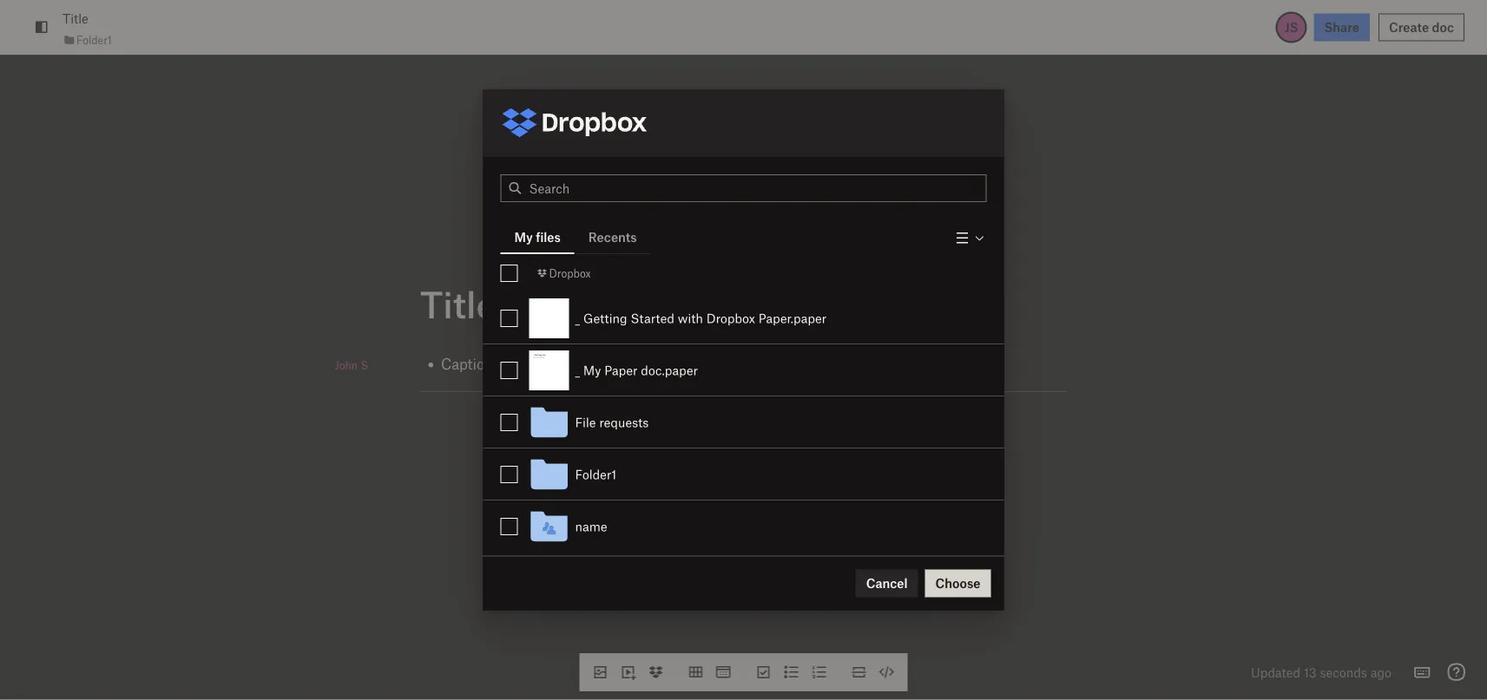 Task type: describe. For each thing, give the bounding box(es) containing it.
updated
[[1251, 665, 1301, 680]]

files
[[536, 229, 561, 244]]

dropbox link
[[535, 265, 591, 282]]

js button
[[1276, 12, 1307, 43]]

requests
[[599, 415, 649, 430]]

updated 13 seconds ago
[[1251, 665, 1392, 680]]

started
[[631, 311, 675, 326]]

cancel button
[[856, 570, 918, 598]]

getting
[[583, 311, 627, 326]]

folder1 for folder1 button
[[575, 467, 617, 482]]

0 vertical spatial title
[[63, 11, 88, 26]]

my inside tab
[[514, 229, 533, 244]]

recents
[[589, 229, 637, 244]]

recents tab
[[575, 220, 651, 254]]

Search text field
[[529, 175, 986, 201]]

share button
[[1314, 13, 1370, 41]]

_ getting started with dropbox paper.paper
[[575, 311, 827, 326]]

my files tab
[[501, 220, 575, 254]]

seconds
[[1320, 665, 1368, 680]]

name
[[575, 519, 607, 534]]

create
[[1389, 20, 1429, 35]]

0 vertical spatial dropbox
[[549, 267, 591, 280]]



Task type: vqa. For each thing, say whether or not it's contained in the screenshot.
Highlight button
no



Task type: locate. For each thing, give the bounding box(es) containing it.
0 vertical spatial my
[[514, 229, 533, 244]]

js
[[1285, 20, 1299, 35]]

tab list containing my files
[[501, 220, 651, 254]]

ago
[[1371, 665, 1392, 680]]

share
[[1325, 20, 1360, 35]]

dropbox down files
[[549, 267, 591, 280]]

doc
[[1432, 20, 1454, 35]]

_
[[575, 311, 580, 326], [575, 363, 580, 378]]

0 horizontal spatial title
[[63, 11, 88, 26]]

1 horizontal spatial my
[[583, 363, 601, 378]]

paper.paper
[[759, 311, 827, 326]]

title
[[63, 11, 88, 26], [420, 282, 496, 326]]

my left files
[[514, 229, 533, 244]]

create doc button
[[1379, 13, 1465, 41]]

my inside button
[[583, 363, 601, 378]]

folder1 up name
[[575, 467, 617, 482]]

folder1 link
[[63, 31, 112, 48]]

my left 'paper'
[[583, 363, 601, 378]]

_ left 'getting'
[[575, 311, 580, 326]]

1 vertical spatial folder1
[[575, 467, 617, 482]]

_ my paper doc.paper button
[[523, 345, 1004, 397]]

0 vertical spatial _
[[575, 311, 580, 326]]

my
[[514, 229, 533, 244], [583, 363, 601, 378]]

1 horizontal spatial dropbox
[[707, 311, 755, 326]]

row group containing _ getting started with dropbox paper.paper
[[483, 292, 1004, 553]]

0 horizontal spatial my
[[514, 229, 533, 244]]

folder1 down title link
[[76, 33, 112, 46]]

1 horizontal spatial folder1
[[575, 467, 617, 482]]

1 horizontal spatial title
[[420, 282, 496, 326]]

caption
[[441, 355, 493, 373]]

_ getting started with dropbox paper.paper button
[[523, 293, 1004, 345]]

_ my paper doc.paper
[[575, 363, 698, 378]]

title link
[[63, 9, 88, 28]]

cancel
[[866, 576, 908, 591]]

1 vertical spatial title
[[420, 282, 496, 326]]

file requests
[[575, 415, 649, 430]]

0 vertical spatial folder1
[[76, 33, 112, 46]]

1 vertical spatial dropbox
[[707, 311, 755, 326]]

tab list
[[501, 220, 651, 254]]

folder1 inside button
[[575, 467, 617, 482]]

1 vertical spatial my
[[583, 363, 601, 378]]

row group
[[483, 292, 1004, 553]]

folder1
[[76, 33, 112, 46], [575, 467, 617, 482]]

name button
[[523, 501, 1004, 553]]

dropbox inside button
[[707, 311, 755, 326]]

folder1 for folder1 link
[[76, 33, 112, 46]]

13
[[1304, 665, 1317, 680]]

create doc
[[1389, 20, 1454, 35]]

file
[[575, 415, 596, 430]]

file requests button
[[523, 397, 1004, 449]]

0 horizontal spatial dropbox
[[549, 267, 591, 280]]

_ for _ my paper doc.paper
[[575, 363, 580, 378]]

_ left 'paper'
[[575, 363, 580, 378]]

my files
[[514, 229, 561, 244]]

dropbox
[[549, 267, 591, 280], [707, 311, 755, 326]]

1 _ from the top
[[575, 311, 580, 326]]

1 vertical spatial _
[[575, 363, 580, 378]]

with
[[678, 311, 703, 326]]

2 _ from the top
[[575, 363, 580, 378]]

title up folder1 link
[[63, 11, 88, 26]]

0 horizontal spatial folder1
[[76, 33, 112, 46]]

_ for _ getting started with dropbox paper.paper
[[575, 311, 580, 326]]

dropbox right with
[[707, 311, 755, 326]]

folder1 button
[[523, 449, 1004, 501]]

title up caption
[[420, 282, 496, 326]]

doc.paper
[[641, 363, 698, 378]]

paper
[[605, 363, 638, 378]]



